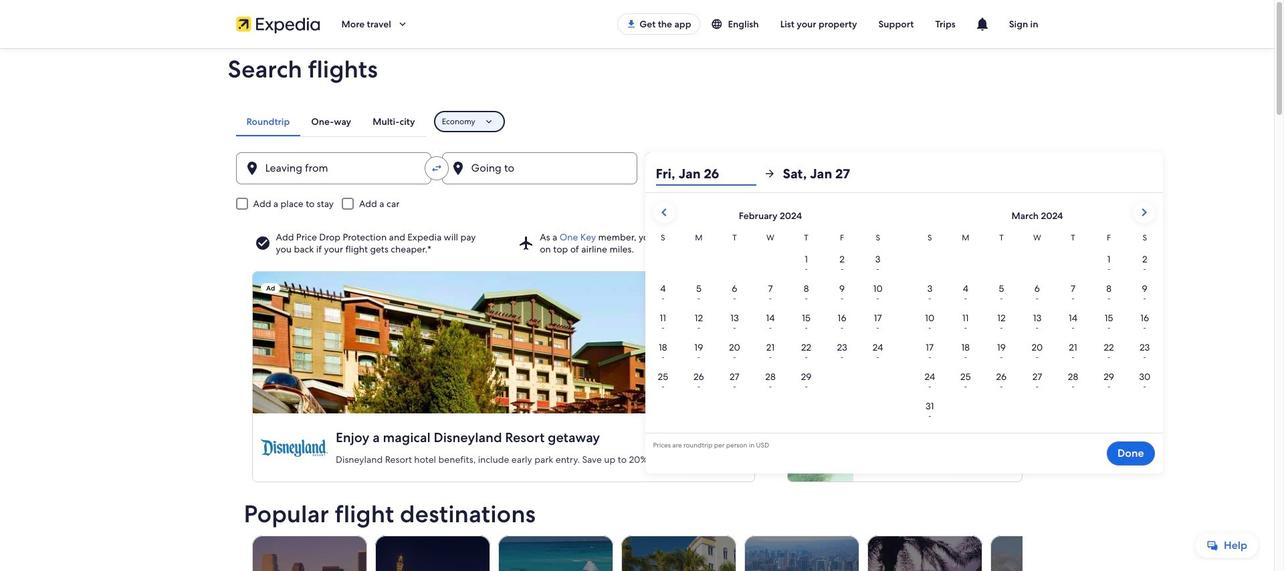 Task type: vqa. For each thing, say whether or not it's contained in the screenshot.
property
no



Task type: locate. For each thing, give the bounding box(es) containing it.
main content
[[0, 48, 1274, 572]]

swap origin and destination values image
[[430, 163, 442, 175]]

las vegas flights image
[[375, 536, 490, 572]]

expedia logo image
[[236, 15, 320, 33]]

communication center icon image
[[974, 16, 990, 32]]

los angeles flights image
[[252, 536, 367, 572]]

miami flights image
[[621, 536, 736, 572]]

tab list
[[236, 107, 426, 136]]

honolulu flights image
[[744, 536, 859, 572]]

next month image
[[1136, 205, 1152, 221]]



Task type: describe. For each thing, give the bounding box(es) containing it.
cancun flights image
[[498, 536, 613, 572]]

new york flights image
[[990, 536, 1105, 572]]

previous month image
[[656, 205, 672, 221]]

small image
[[711, 18, 728, 30]]

orlando flights image
[[867, 536, 982, 572]]

download the app button image
[[626, 19, 637, 29]]

more travel image
[[396, 18, 409, 30]]

popular flight destinations region
[[236, 502, 1105, 572]]



